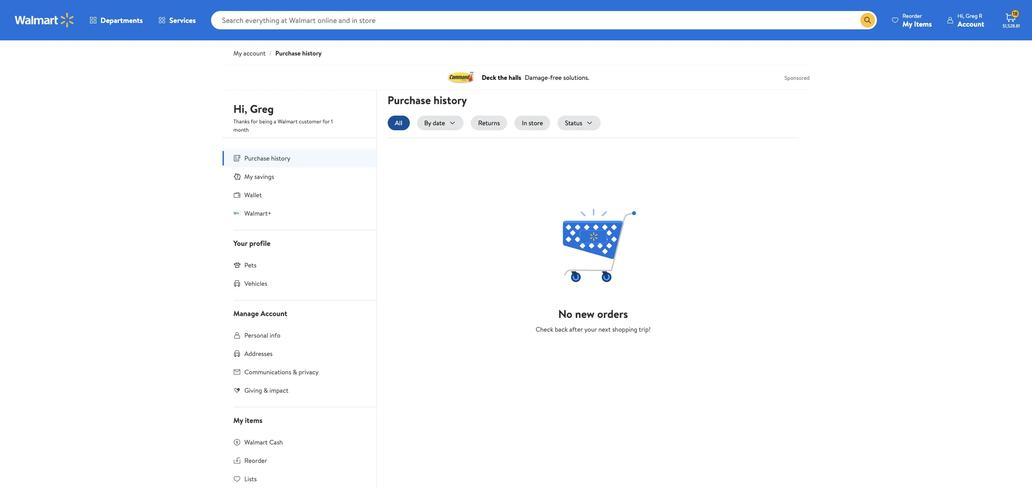 Task type: describe. For each thing, give the bounding box(es) containing it.
check
[[536, 325, 554, 334]]

addresses link
[[223, 345, 376, 363]]

2 for from the left
[[323, 118, 330, 125]]

privacy
[[299, 368, 319, 377]]

my savings link
[[223, 168, 376, 186]]

your
[[234, 238, 248, 248]]

my for my savings
[[245, 172, 253, 181]]

/
[[269, 49, 272, 58]]

reorder for reorder
[[245, 456, 267, 466]]

& for giving
[[264, 386, 268, 395]]

hi, for thanks for being a walmart customer for 1 month
[[234, 101, 247, 117]]

1
[[331, 118, 333, 125]]

by date
[[425, 118, 445, 128]]

departments
[[101, 15, 143, 25]]

clear search field text image
[[850, 16, 857, 24]]

greg for for
[[250, 101, 274, 117]]

0 horizontal spatial purchase history
[[245, 154, 291, 163]]

wallet
[[245, 191, 262, 200]]

Walmart Site-Wide search field
[[211, 11, 878, 29]]

profile
[[249, 238, 271, 248]]

icon image for pets
[[234, 262, 241, 269]]

trip!
[[639, 325, 651, 334]]

0 vertical spatial history
[[302, 49, 322, 58]]

vehicles link
[[223, 275, 376, 293]]

lists link
[[223, 470, 376, 489]]

2 vertical spatial purchase
[[245, 154, 270, 163]]

icon image for walmart+
[[234, 210, 241, 217]]

new
[[575, 306, 595, 322]]

thanks
[[234, 118, 250, 125]]

walmart inside hi, greg thanks for being a walmart customer for 1 month
[[278, 118, 298, 125]]

shopping
[[613, 325, 638, 334]]

your profile
[[234, 238, 271, 248]]

back
[[555, 325, 568, 334]]

0 vertical spatial purchase
[[276, 49, 301, 58]]

all
[[395, 118, 403, 128]]

no
[[559, 306, 573, 322]]

my account / purchase history
[[234, 49, 322, 58]]

after
[[570, 325, 583, 334]]

wallet link
[[223, 186, 376, 204]]

1 vertical spatial purchase history link
[[223, 149, 376, 168]]

returns button
[[471, 116, 508, 130]]

by
[[425, 118, 432, 128]]

impact
[[270, 386, 289, 395]]

no new orders check back after your next shopping trip!
[[536, 306, 651, 334]]

info
[[270, 331, 281, 340]]

reorder link
[[223, 452, 376, 470]]

my for my account / purchase history
[[234, 49, 242, 58]]

18
[[1013, 10, 1019, 18]]

hi, for account
[[958, 12, 965, 20]]

pets
[[245, 261, 257, 270]]

being
[[259, 118, 273, 125]]

icon image for my savings
[[234, 173, 241, 180]]

r
[[980, 12, 983, 20]]

hi, greg link
[[234, 101, 274, 120]]

walmart image
[[15, 13, 74, 28]]

returns
[[478, 118, 500, 128]]

in
[[522, 118, 527, 128]]

my for my items
[[234, 416, 243, 426]]



Task type: vqa. For each thing, say whether or not it's contained in the screenshot.
Services
yes



Task type: locate. For each thing, give the bounding box(es) containing it.
account
[[244, 49, 266, 58]]

1 horizontal spatial purchase history
[[388, 92, 467, 108]]

reorder
[[903, 12, 923, 20], [245, 456, 267, 466]]

1 horizontal spatial for
[[323, 118, 330, 125]]

2 horizontal spatial purchase
[[388, 92, 431, 108]]

1 vertical spatial greg
[[250, 101, 274, 117]]

hi, up thanks
[[234, 101, 247, 117]]

hi, inside hi, greg r account
[[958, 12, 965, 20]]

0 vertical spatial hi,
[[958, 12, 965, 20]]

departments button
[[82, 9, 151, 31]]

1 horizontal spatial reorder
[[903, 12, 923, 20]]

walmart cash
[[245, 438, 283, 447]]

0 vertical spatial icon image
[[234, 173, 241, 180]]

1 horizontal spatial purchase
[[276, 49, 301, 58]]

hi, greg thanks for being a walmart customer for 1 month
[[234, 101, 333, 134]]

icon image left pets
[[234, 262, 241, 269]]

purchase
[[276, 49, 301, 58], [388, 92, 431, 108], [245, 154, 270, 163]]

1 vertical spatial hi,
[[234, 101, 247, 117]]

for left being
[[251, 118, 258, 125]]

purchase history link
[[276, 49, 322, 58], [223, 149, 376, 168]]

date
[[433, 118, 445, 128]]

1 horizontal spatial hi,
[[958, 12, 965, 20]]

hi, inside hi, greg thanks for being a walmart customer for 1 month
[[234, 101, 247, 117]]

giving & impact link
[[223, 382, 376, 400]]

& right giving
[[264, 386, 268, 395]]

my
[[903, 19, 913, 29], [234, 49, 242, 58], [245, 172, 253, 181], [234, 416, 243, 426]]

orders
[[598, 306, 628, 322]]

0 horizontal spatial for
[[251, 118, 258, 125]]

icon image inside my savings link
[[234, 173, 241, 180]]

reorder right search icon
[[903, 12, 923, 20]]

0 horizontal spatial &
[[264, 386, 268, 395]]

2 vertical spatial history
[[271, 154, 291, 163]]

a
[[274, 118, 276, 125]]

communications & privacy
[[245, 368, 319, 377]]

next
[[599, 325, 611, 334]]

icon image inside 'pets' link
[[234, 262, 241, 269]]

your
[[585, 325, 597, 334]]

in store
[[522, 118, 543, 128]]

by date button
[[417, 116, 464, 130]]

0 horizontal spatial reorder
[[245, 456, 267, 466]]

greg inside hi, greg thanks for being a walmart customer for 1 month
[[250, 101, 274, 117]]

hi,
[[958, 12, 965, 20], [234, 101, 247, 117]]

0 horizontal spatial walmart
[[245, 438, 268, 447]]

0 vertical spatial purchase history link
[[276, 49, 322, 58]]

0 horizontal spatial hi,
[[234, 101, 247, 117]]

greg for account
[[966, 12, 978, 20]]

all button
[[388, 116, 410, 130]]

walmart
[[278, 118, 298, 125], [245, 438, 268, 447]]

walmart+
[[245, 209, 272, 218]]

list
[[388, 116, 799, 130]]

1 vertical spatial history
[[434, 92, 467, 108]]

icon image inside walmart+ link
[[234, 210, 241, 217]]

customer
[[299, 118, 322, 125]]

1 vertical spatial icon image
[[234, 210, 241, 217]]

sponsored
[[785, 74, 810, 82]]

reorder up lists
[[245, 456, 267, 466]]

1 vertical spatial purchase history
[[245, 154, 291, 163]]

0 vertical spatial &
[[293, 368, 297, 377]]

0 vertical spatial reorder
[[903, 12, 923, 20]]

walmart left cash
[[245, 438, 268, 447]]

purchase up all
[[388, 92, 431, 108]]

icon image left my savings
[[234, 173, 241, 180]]

my inside reorder my items
[[903, 19, 913, 29]]

1 horizontal spatial greg
[[966, 12, 978, 20]]

walmart right a
[[278, 118, 298, 125]]

0 horizontal spatial purchase
[[245, 154, 270, 163]]

1 horizontal spatial walmart
[[278, 118, 298, 125]]

services
[[170, 15, 196, 25]]

reorder my items
[[903, 12, 933, 29]]

1 horizontal spatial history
[[302, 49, 322, 58]]

items
[[245, 416, 263, 426]]

greg up being
[[250, 101, 274, 117]]

account
[[958, 19, 985, 29], [261, 309, 287, 319]]

my account link
[[234, 49, 266, 58]]

my left items
[[234, 416, 243, 426]]

1 horizontal spatial account
[[958, 19, 985, 29]]

account up the info
[[261, 309, 287, 319]]

my savings
[[245, 172, 274, 181]]

list containing all
[[388, 116, 799, 130]]

personal
[[245, 331, 268, 340]]

2 vertical spatial icon image
[[234, 262, 241, 269]]

communications
[[245, 368, 291, 377]]

1 vertical spatial walmart
[[245, 438, 268, 447]]

giving & impact
[[245, 386, 289, 395]]

walmart+ link
[[223, 204, 376, 223]]

status button
[[558, 116, 601, 130]]

1 icon image from the top
[[234, 173, 241, 180]]

my left "account"
[[234, 49, 242, 58]]

hi, greg r account
[[958, 12, 985, 29]]

manage
[[234, 309, 259, 319]]

0 horizontal spatial greg
[[250, 101, 274, 117]]

store
[[529, 118, 543, 128]]

personal info link
[[223, 327, 376, 345]]

history up savings
[[271, 154, 291, 163]]

hi, left r
[[958, 12, 965, 20]]

2 horizontal spatial history
[[434, 92, 467, 108]]

purchase history link up wallet link
[[223, 149, 376, 168]]

items
[[915, 19, 933, 29]]

purchase history up by
[[388, 92, 467, 108]]

&
[[293, 368, 297, 377], [264, 386, 268, 395]]

my left savings
[[245, 172, 253, 181]]

cash
[[269, 438, 283, 447]]

purchase history up savings
[[245, 154, 291, 163]]

pets link
[[223, 256, 376, 275]]

$1,528.81
[[1003, 23, 1021, 29]]

0 vertical spatial purchase history
[[388, 92, 467, 108]]

0 horizontal spatial account
[[261, 309, 287, 319]]

0 vertical spatial walmart
[[278, 118, 298, 125]]

addresses
[[245, 349, 273, 359]]

purchase right / at the left top
[[276, 49, 301, 58]]

purchase history link right / at the left top
[[276, 49, 322, 58]]

walmart cash link
[[223, 434, 376, 452]]

reorder inside "link"
[[245, 456, 267, 466]]

lists
[[245, 475, 257, 484]]

purchase up my savings
[[245, 154, 270, 163]]

vehicles
[[245, 279, 267, 288]]

history up by date dropdown button
[[434, 92, 467, 108]]

history
[[302, 49, 322, 58], [434, 92, 467, 108], [271, 154, 291, 163]]

Search search field
[[211, 11, 878, 29]]

icon image
[[234, 173, 241, 180], [234, 210, 241, 217], [234, 262, 241, 269]]

1 for from the left
[[251, 118, 258, 125]]

1 vertical spatial &
[[264, 386, 268, 395]]

greg inside hi, greg r account
[[966, 12, 978, 20]]

savings
[[255, 172, 274, 181]]

0 vertical spatial account
[[958, 19, 985, 29]]

account left $1,528.81
[[958, 19, 985, 29]]

icon image left walmart+
[[234, 210, 241, 217]]

& left privacy
[[293, 368, 297, 377]]

for
[[251, 118, 258, 125], [323, 118, 330, 125]]

0 vertical spatial greg
[[966, 12, 978, 20]]

3 icon image from the top
[[234, 262, 241, 269]]

1 vertical spatial reorder
[[245, 456, 267, 466]]

personal info
[[245, 331, 281, 340]]

& for communications
[[293, 368, 297, 377]]

services button
[[151, 9, 204, 31]]

in store button
[[515, 116, 551, 130]]

status
[[565, 118, 583, 128]]

purchase history
[[388, 92, 467, 108], [245, 154, 291, 163]]

for left 1
[[323, 118, 330, 125]]

greg left r
[[966, 12, 978, 20]]

1 horizontal spatial &
[[293, 368, 297, 377]]

giving
[[245, 386, 262, 395]]

1 vertical spatial account
[[261, 309, 287, 319]]

history right / at the left top
[[302, 49, 322, 58]]

manage account
[[234, 309, 287, 319]]

reorder inside reorder my items
[[903, 12, 923, 20]]

communications & privacy link
[[223, 363, 376, 382]]

month
[[234, 126, 249, 134]]

my items
[[234, 416, 263, 426]]

1 vertical spatial purchase
[[388, 92, 431, 108]]

0 horizontal spatial history
[[271, 154, 291, 163]]

2 icon image from the top
[[234, 210, 241, 217]]

search icon image
[[865, 17, 872, 24]]

greg
[[966, 12, 978, 20], [250, 101, 274, 117]]

my left items at the top right
[[903, 19, 913, 29]]

reorder for reorder my items
[[903, 12, 923, 20]]



